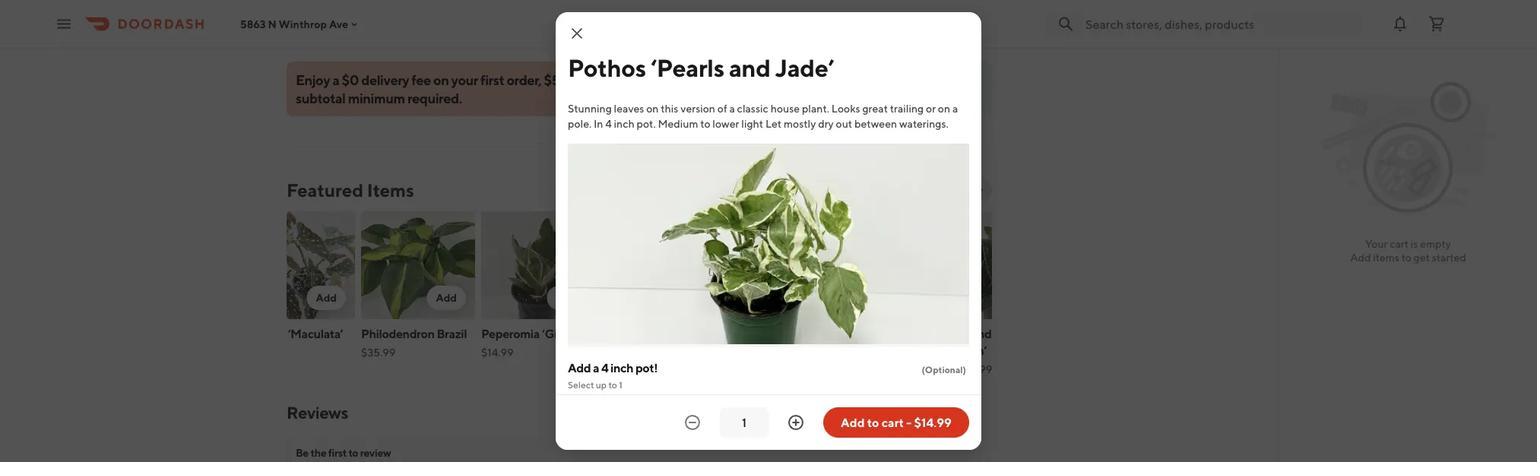 Task type: locate. For each thing, give the bounding box(es) containing it.
0 horizontal spatial pothos 'pearls and jade'
[[568, 53, 835, 82]]

1 vertical spatial 4
[[601, 361, 609, 375]]

'silvery
[[1025, 327, 1063, 341]]

zz 'raven' image
[[602, 211, 716, 319]]

0 vertical spatial pothos
[[568, 53, 646, 82]]

delivery up minimum at top left
[[361, 71, 409, 88]]

first right the your
[[481, 71, 504, 88]]

add inside your cart is empty add items to get started
[[1351, 251, 1372, 264]]

pothos right marginata
[[842, 327, 880, 341]]

on inside enjoy a $0 delivery fee on your first order, $5 subtotal minimum required.
[[434, 71, 449, 88]]

get
[[1414, 251, 1430, 264]]

cart left -
[[882, 416, 904, 430]]

3 add button from the left
[[547, 286, 586, 310]]

and up (optional)
[[920, 327, 940, 341]]

scindapsus
[[962, 327, 1023, 341]]

6 add button from the left
[[908, 286, 947, 310]]

saved
[[681, 6, 712, 18]]

5 add button from the left
[[787, 286, 827, 310]]

great
[[863, 102, 888, 115]]

marginata
[[775, 327, 830, 341]]

'pearls
[[651, 53, 725, 82], [882, 327, 918, 341]]

peperomia
[[481, 327, 540, 341]]

cart inside your cart is empty add items to get started
[[1390, 238, 1409, 250]]

pothos 'pearls and jade' up (optional)
[[842, 327, 940, 358]]

add button for zz 'raven'
[[667, 286, 707, 310]]

to down version
[[701, 117, 711, 130]]

on up required.
[[434, 71, 449, 88]]

leaves
[[614, 102, 644, 115]]

first right 'the'
[[328, 447, 347, 459]]

a right "or"
[[953, 102, 958, 115]]

1 vertical spatial fee
[[412, 71, 431, 88]]

0 horizontal spatial $14.99
[[481, 346, 514, 359]]

$17.99
[[962, 363, 993, 376]]

on right "or"
[[938, 102, 951, 115]]

your
[[1366, 238, 1388, 250]]

is
[[1411, 238, 1419, 250]]

1 vertical spatial delivery
[[361, 71, 409, 88]]

add button for dracaena marginata 'kiwi'
[[787, 286, 827, 310]]

a right of
[[730, 102, 735, 115]]

$35.99
[[361, 346, 396, 359]]

0 horizontal spatial min
[[882, 13, 897, 24]]

stunning
[[568, 102, 612, 115]]

0 horizontal spatial fee
[[373, 14, 388, 27]]

and
[[729, 53, 771, 82], [920, 327, 940, 341]]

delivery
[[332, 14, 370, 27], [361, 71, 409, 88]]

pothos 'pearls and jade' dialog
[[556, 12, 982, 462]]

light
[[742, 117, 764, 130]]

1 horizontal spatial jade'
[[842, 343, 871, 358]]

pothos up stunning
[[568, 53, 646, 82]]

to
[[701, 117, 711, 130], [1402, 251, 1412, 264], [609, 379, 617, 390], [868, 416, 879, 430], [349, 447, 358, 459]]

a left $0
[[333, 71, 339, 88]]

add inside add a 4 inch pot! select up to 1
[[568, 361, 591, 375]]

version
[[681, 102, 716, 115]]

min inside 'radio'
[[882, 13, 897, 24]]

1 horizontal spatial $14.99
[[915, 416, 952, 430]]

delivery right winthrop at the left top
[[332, 14, 370, 27]]

enjoy
[[296, 71, 330, 88]]

0 vertical spatial jade'
[[775, 53, 835, 82]]

waterings.
[[900, 117, 949, 130]]

4 up up
[[601, 361, 609, 375]]

1 vertical spatial cart
[[882, 416, 904, 430]]

$14.99 right -
[[915, 416, 952, 430]]

to left the 1
[[609, 379, 617, 390]]

0 vertical spatial $14.99
[[481, 346, 514, 359]]

enjoy a $0 delivery fee on your first order, $5 subtotal minimum required.
[[296, 71, 560, 106]]

min inside option
[[956, 13, 971, 24]]

1 vertical spatial pothos 'pearls and jade'
[[842, 327, 940, 358]]

$53.99
[[602, 346, 636, 359]]

to inside button
[[868, 416, 879, 430]]

4
[[606, 117, 612, 130], [601, 361, 609, 375]]

inch inside stunning leaves on this version of a classic house plant. looks great trailing or on a pole.  in 4 inch pot.  medium to lower light  let mostly dry out between waterings.
[[614, 117, 635, 130]]

1 vertical spatial inch
[[611, 361, 634, 375]]

a up up
[[593, 361, 599, 375]]

notification bell image
[[1392, 15, 1410, 33]]

4 right in
[[606, 117, 612, 130]]

1 min from the left
[[882, 13, 897, 24]]

pothos 'pearls and jade'
[[568, 53, 835, 82], [842, 327, 940, 358]]

0 horizontal spatial and
[[729, 53, 771, 82]]

add to cart - $14.99
[[841, 416, 952, 430]]

0 vertical spatial 4
[[606, 117, 612, 130]]

fee right ave on the left of page
[[373, 14, 388, 27]]

cart inside button
[[882, 416, 904, 430]]

(optional)
[[922, 364, 967, 375]]

Current quantity is 1 number field
[[729, 414, 760, 431]]

0 vertical spatial fee
[[373, 14, 388, 27]]

inch
[[614, 117, 635, 130], [611, 361, 634, 375]]

0 vertical spatial cart
[[1390, 238, 1409, 250]]

pothos 'pearls and jade' image
[[568, 144, 970, 345], [842, 211, 956, 319]]

0 vertical spatial delivery
[[332, 14, 370, 27]]

add button for begonia 'maculata'
[[307, 286, 346, 310]]

add button
[[307, 286, 346, 310], [427, 286, 466, 310], [547, 286, 586, 310], [667, 286, 707, 310], [787, 286, 827, 310], [908, 286, 947, 310]]

in
[[594, 117, 603, 130]]

add
[[1351, 251, 1372, 264], [316, 292, 337, 304], [436, 292, 457, 304], [556, 292, 577, 304], [676, 292, 697, 304], [797, 292, 818, 304], [917, 292, 938, 304], [568, 361, 591, 375], [841, 416, 865, 430]]

fee
[[373, 14, 388, 27], [412, 71, 431, 88]]

on
[[434, 71, 449, 88], [647, 102, 659, 115], [938, 102, 951, 115]]

2 add button from the left
[[427, 286, 466, 310]]

add a 4 inch pot! select up to 1
[[568, 361, 658, 390]]

2 min from the left
[[956, 13, 971, 24]]

min right "55"
[[956, 13, 971, 24]]

a inside enjoy a $0 delivery fee on your first order, $5 subtotal minimum required.
[[333, 71, 339, 88]]

0 horizontal spatial on
[[434, 71, 449, 88]]

4 inside stunning leaves on this version of a classic house plant. looks great trailing or on a pole.  in 4 inch pot.  medium to lower light  let mostly dry out between waterings.
[[606, 117, 612, 130]]

55 min radio
[[912, 0, 992, 27]]

60 min
[[868, 13, 897, 24]]

1 horizontal spatial first
[[481, 71, 504, 88]]

pothos 'pearls and jade' inside pothos 'pearls and jade' dialog
[[568, 53, 835, 82]]

to inside stunning leaves on this version of a classic house plant. looks great trailing or on a pole.  in 4 inch pot.  medium to lower light  let mostly dry out between waterings.
[[701, 117, 711, 130]]

open menu image
[[55, 15, 73, 33]]

1 horizontal spatial and
[[920, 327, 940, 341]]

0 vertical spatial pothos 'pearls and jade'
[[568, 53, 835, 82]]

empty
[[1421, 238, 1452, 250]]

1 horizontal spatial 'pearls
[[882, 327, 918, 341]]

inch down leaves
[[614, 117, 635, 130]]

1 vertical spatial first
[[328, 447, 347, 459]]

winthrop
[[279, 18, 327, 30]]

brazil
[[437, 327, 467, 341]]

0 horizontal spatial pothos
[[568, 53, 646, 82]]

philodendron brazil image
[[361, 211, 475, 319]]

$0
[[342, 71, 359, 88]]

1 horizontal spatial min
[[956, 13, 971, 24]]

inch down $53.99
[[611, 361, 634, 375]]

review
[[360, 447, 391, 459]]

next button of carousel image
[[974, 184, 986, 196]]

cart
[[1390, 238, 1409, 250], [882, 416, 904, 430]]

on up pot.
[[647, 102, 659, 115]]

0 vertical spatial and
[[729, 53, 771, 82]]

jade'
[[775, 53, 835, 82], [842, 343, 871, 358]]

group order
[[759, 6, 823, 18]]

add for dracaena marginata 'kiwi'
[[797, 292, 818, 304]]

'ginny'
[[542, 327, 580, 341]]

min right 60
[[882, 13, 897, 24]]

saved button
[[651, 0, 721, 27]]

0 vertical spatial 'pearls
[[651, 53, 725, 82]]

0 horizontal spatial cart
[[882, 416, 904, 430]]

0 horizontal spatial 'pearls
[[651, 53, 725, 82]]

$14.99
[[481, 346, 514, 359], [915, 416, 952, 430]]

cart left is
[[1390, 238, 1409, 250]]

$14.99 down 'peperomia'
[[481, 346, 514, 359]]

decrease quantity by 1 image
[[684, 414, 702, 432]]

first
[[481, 71, 504, 88], [328, 447, 347, 459]]

dracaena
[[722, 327, 773, 341]]

1 add button from the left
[[307, 286, 346, 310]]

scindapsus 'silvery ann' $17.99
[[962, 327, 1063, 376]]

group
[[759, 6, 791, 18]]

a
[[333, 71, 339, 88], [730, 102, 735, 115], [953, 102, 958, 115], [593, 361, 599, 375]]

0 vertical spatial first
[[481, 71, 504, 88]]

'pearls inside pothos 'pearls and jade' dialog
[[651, 53, 725, 82]]

pothos 'pearls and jade' up version
[[568, 53, 835, 82]]

to left review
[[349, 447, 358, 459]]

5863 n winthrop ave button
[[240, 18, 361, 30]]

$14.99 inside peperomia 'ginny' $14.99
[[481, 346, 514, 359]]

0 horizontal spatial first
[[328, 447, 347, 459]]

1 vertical spatial 'pearls
[[882, 327, 918, 341]]

fee up required.
[[412, 71, 431, 88]]

and up classic
[[729, 53, 771, 82]]

between
[[855, 117, 897, 130]]

min
[[882, 13, 897, 24], [956, 13, 971, 24]]

1 horizontal spatial fee
[[412, 71, 431, 88]]

to left -
[[868, 416, 879, 430]]

1 horizontal spatial pothos
[[842, 327, 880, 341]]

1 vertical spatial $14.99
[[915, 416, 952, 430]]

0 horizontal spatial jade'
[[775, 53, 835, 82]]

1 horizontal spatial cart
[[1390, 238, 1409, 250]]

1 vertical spatial and
[[920, 327, 940, 341]]

jade' inside dialog
[[775, 53, 835, 82]]

to left get on the right bottom of page
[[1402, 251, 1412, 264]]

required.
[[408, 90, 462, 106]]

4 add button from the left
[[667, 286, 707, 310]]

0 vertical spatial inch
[[614, 117, 635, 130]]



Task type: vqa. For each thing, say whether or not it's contained in the screenshot.
Jerky Snacks button
no



Task type: describe. For each thing, give the bounding box(es) containing it.
to inside your cart is empty add items to get started
[[1402, 251, 1412, 264]]

select
[[568, 379, 594, 390]]

begonia
[[241, 327, 286, 341]]

or
[[926, 102, 936, 115]]

up
[[596, 379, 607, 390]]

pot!
[[636, 361, 658, 375]]

mostly
[[784, 117, 816, 130]]

pole.
[[568, 117, 592, 130]]

-
[[907, 416, 912, 430]]

ave
[[329, 18, 348, 30]]

begonia 'maculata'
[[241, 327, 343, 341]]

previous button of carousel image
[[944, 184, 956, 196]]

60 min radio
[[844, 0, 921, 27]]

zz
[[602, 327, 617, 341]]

1
[[619, 379, 623, 390]]

add to cart - $14.99 button
[[824, 408, 970, 438]]

1 horizontal spatial on
[[647, 102, 659, 115]]

peperomia 'ginny' image
[[481, 211, 595, 319]]

order methods option group
[[844, 0, 992, 27]]

1 horizontal spatial pothos 'pearls and jade'
[[842, 327, 940, 358]]

$14.99 inside button
[[915, 416, 952, 430]]

and inside dialog
[[729, 53, 771, 82]]

ann'
[[962, 343, 987, 358]]

reviews
[[287, 403, 348, 423]]

plant.
[[802, 102, 830, 115]]

peperomia 'ginny' $14.99
[[481, 327, 580, 359]]

$5
[[544, 71, 560, 88]]

'raven'
[[619, 327, 658, 341]]

a inside add a 4 inch pot! select up to 1
[[593, 361, 599, 375]]

order,
[[507, 71, 542, 88]]

min for 55 min
[[956, 13, 971, 24]]

philodendron brazil $35.99
[[361, 327, 467, 359]]

be the first to review
[[296, 447, 391, 459]]

dracaena marginata 'kiwi' image
[[722, 211, 836, 319]]

order
[[793, 6, 823, 18]]

n
[[268, 18, 277, 30]]

5863 n winthrop ave
[[240, 18, 348, 30]]

to inside add a 4 inch pot! select up to 1
[[609, 379, 617, 390]]

items
[[367, 179, 414, 201]]

classic
[[737, 102, 769, 115]]

started
[[1433, 251, 1467, 264]]

inch inside add a 4 inch pot! select up to 1
[[611, 361, 634, 375]]

let
[[766, 117, 782, 130]]

add for begonia 'maculata'
[[316, 292, 337, 304]]

stunning leaves on this version of a classic house plant. looks great trailing or on a pole.  in 4 inch pot.  medium to lower light  let mostly dry out between waterings.
[[568, 102, 958, 130]]

zz 'raven' $53.99
[[602, 327, 658, 359]]

looks
[[832, 102, 861, 115]]

the
[[311, 447, 326, 459]]

out
[[836, 117, 853, 130]]

close pothos 'pearls and jade' image
[[568, 24, 586, 43]]

reviews link
[[287, 403, 348, 423]]

medium
[[658, 117, 699, 130]]

add for pothos 'pearls and jade'
[[917, 292, 938, 304]]

of
[[718, 102, 728, 115]]

begonia 'maculata' image
[[241, 211, 355, 319]]

items
[[1374, 251, 1400, 264]]

55 min
[[943, 13, 971, 24]]

1 vertical spatial pothos
[[842, 327, 880, 341]]

minimum
[[348, 90, 405, 106]]

house
[[771, 102, 800, 115]]

0 items, open order cart image
[[1428, 15, 1446, 33]]

fee inside enjoy a $0 delivery fee on your first order, $5 subtotal minimum required.
[[412, 71, 431, 88]]

pot.
[[637, 117, 656, 130]]

'kiwi'
[[722, 343, 751, 358]]

delivery inside enjoy a $0 delivery fee on your first order, $5 subtotal minimum required.
[[361, 71, 409, 88]]

4 inside add a 4 inch pot! select up to 1
[[601, 361, 609, 375]]

lower
[[713, 117, 740, 130]]

add a 4 inch pot! group
[[568, 360, 970, 462]]

dracaena marginata 'kiwi'
[[722, 327, 830, 358]]

subtotal
[[296, 90, 346, 106]]

add button for peperomia 'ginny'
[[547, 286, 586, 310]]

dry
[[818, 117, 834, 130]]

1 vertical spatial jade'
[[842, 343, 871, 358]]

add for zz 'raven'
[[676, 292, 697, 304]]

pothos inside dialog
[[568, 53, 646, 82]]

featured items
[[287, 179, 414, 201]]

5863
[[240, 18, 266, 30]]

first inside enjoy a $0 delivery fee on your first order, $5 subtotal minimum required.
[[481, 71, 504, 88]]

'maculata'
[[288, 327, 343, 341]]

add button for pothos 'pearls and jade'
[[908, 286, 947, 310]]

be
[[296, 447, 309, 459]]

featured
[[287, 179, 364, 201]]

add button for philodendron brazil
[[427, 286, 466, 310]]

60
[[868, 13, 880, 24]]

add inside button
[[841, 416, 865, 430]]

increase quantity by 1 image
[[787, 414, 805, 432]]

your cart is empty add items to get started
[[1351, 238, 1467, 264]]

trailing
[[890, 102, 924, 115]]

add for peperomia 'ginny'
[[556, 292, 577, 304]]

your
[[451, 71, 478, 88]]

2 horizontal spatial on
[[938, 102, 951, 115]]

delivery fee
[[332, 14, 388, 27]]

min for 60 min
[[882, 13, 897, 24]]

featured items heading
[[287, 178, 414, 202]]

55
[[943, 13, 954, 24]]

philodendron
[[361, 327, 435, 341]]

this
[[661, 102, 679, 115]]

add for philodendron brazil
[[436, 292, 457, 304]]

group order button
[[733, 0, 832, 27]]



